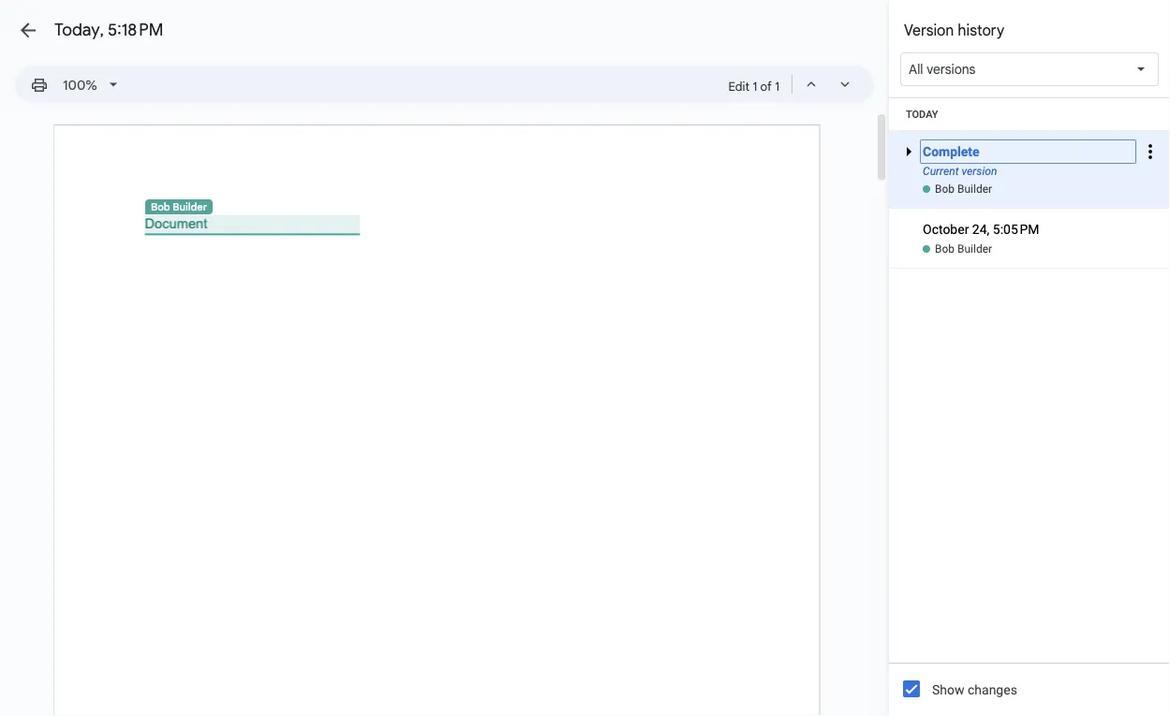 Task type: describe. For each thing, give the bounding box(es) containing it.
version
[[904, 21, 954, 39]]

changes
[[968, 682, 1017, 698]]

show changes
[[932, 682, 1017, 698]]

all versions
[[909, 61, 976, 77]]

0 vertical spatial bob builder
[[935, 183, 992, 196]]

2 1 from the left
[[775, 79, 779, 94]]

2 vertical spatial bob
[[935, 243, 955, 256]]

today, 5:18 pm
[[54, 19, 163, 40]]

today,
[[54, 19, 104, 40]]

current version cell
[[889, 118, 1170, 208]]

menu bar banner
[[0, 0, 1170, 111]]

1 vertical spatial bob
[[151, 200, 170, 213]]

Zoom text field
[[58, 72, 103, 98]]

row group inside today, 5:18 pm application
[[889, 98, 1170, 269]]

version history section
[[889, 0, 1170, 717]]

history
[[958, 21, 1004, 39]]

0 vertical spatial builder
[[957, 183, 992, 196]]

0 vertical spatial bob
[[935, 183, 955, 196]]

all
[[909, 61, 923, 77]]

all versions option
[[909, 60, 976, 79]]

edit 1 of 1
[[728, 79, 779, 94]]

today, 5:18 pm application
[[0, 0, 1170, 717]]



Task type: vqa. For each thing, say whether or not it's contained in the screenshot.
Headings
no



Task type: locate. For each thing, give the bounding box(es) containing it.
mode and view toolbar
[[728, 66, 863, 103]]

cell
[[889, 209, 1170, 242]]

bob builder
[[935, 183, 992, 196], [151, 200, 207, 213], [935, 243, 992, 256]]

1 vertical spatial builder
[[173, 200, 207, 213]]

1 1 from the left
[[753, 79, 757, 94]]

current version
[[923, 165, 997, 178]]

edit
[[728, 79, 749, 94]]

Zoom field
[[55, 71, 126, 100]]

today
[[906, 108, 938, 120]]

bob
[[935, 183, 955, 196], [151, 200, 170, 213], [935, 243, 955, 256]]

main toolbar
[[22, 70, 126, 100]]

expand detailed versions image
[[897, 141, 920, 208]]

row group
[[889, 98, 1170, 269]]

2 vertical spatial builder
[[957, 243, 992, 256]]

current
[[923, 165, 959, 178]]

more actions image
[[1139, 118, 1162, 185]]

of
[[760, 79, 772, 94]]

today heading
[[889, 98, 1170, 131]]

row group containing current version
[[889, 98, 1170, 269]]

version
[[962, 165, 997, 178]]

Show changes checkbox
[[903, 681, 920, 698]]

1 horizontal spatial 1
[[775, 79, 779, 94]]

1 right of
[[775, 79, 779, 94]]

builder
[[957, 183, 992, 196], [173, 200, 207, 213], [957, 243, 992, 256]]

versions
[[927, 61, 976, 77]]

show
[[932, 682, 964, 698]]

2 vertical spatial bob builder
[[935, 243, 992, 256]]

0 horizontal spatial 1
[[753, 79, 757, 94]]

Name this version text field
[[920, 140, 1136, 164]]

1
[[753, 79, 757, 94], [775, 79, 779, 94]]

edit 1 of 1 heading
[[728, 75, 779, 97]]

1 left of
[[753, 79, 757, 94]]

version history
[[904, 21, 1004, 39]]

5:18 pm
[[108, 19, 163, 40]]

1 vertical spatial bob builder
[[151, 200, 207, 213]]



